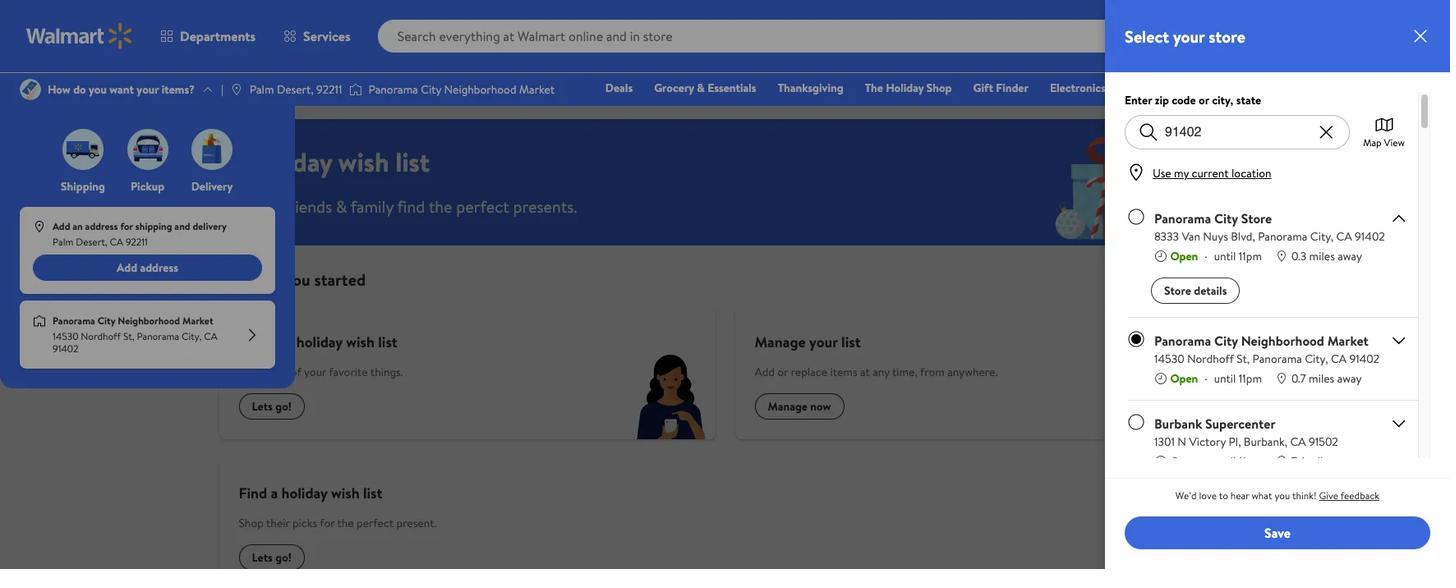 Task type: locate. For each thing, give the bounding box(es) containing it.
2 vertical spatial a
[[271, 483, 278, 504]]

1 lets go! from the top
[[252, 398, 292, 415]]

open · until 11pm down nuys
[[1170, 248, 1262, 265]]

lets go! button down the few
[[239, 394, 305, 420]]

2 go! from the top
[[275, 550, 292, 566]]

miles
[[1309, 248, 1335, 265], [1309, 371, 1334, 387], [1308, 454, 1334, 470]]

ca
[[1336, 228, 1352, 245], [110, 235, 123, 249], [204, 330, 217, 343], [1331, 351, 1347, 367], [1290, 434, 1306, 450]]

1 open from the top
[[1170, 248, 1198, 265]]

add for add or replace items at any time, from anywhere.
[[755, 364, 775, 380]]

0 vertical spatial miles
[[1309, 248, 1335, 265]]

holiday for find
[[281, 483, 327, 504]]

0 vertical spatial perfect
[[456, 196, 509, 218]]

miles for panorama city store
[[1309, 248, 1335, 265]]

1 vertical spatial holiday
[[281, 483, 327, 504]]

· for store
[[1205, 248, 1207, 265]]

add inside add an address for shipping and delivery palm desert, ca 92211
[[53, 219, 70, 233]]

the holiday shop link
[[857, 79, 959, 97]]

city, up 0.3 miles away
[[1310, 228, 1334, 245]]

0 vertical spatial lets
[[252, 398, 273, 415]]

away right '0.3'
[[1338, 248, 1362, 265]]

11pm down 1301 n victory pl, burbank, ca 91502. element
[[1239, 454, 1262, 470]]

8333
[[1154, 228, 1179, 245]]

open · until 11pm for neighborhood
[[1170, 371, 1262, 387]]

1 horizontal spatial nordhoff
[[1187, 351, 1234, 367]]

lets go! down their
[[252, 550, 292, 566]]

now
[[810, 398, 831, 415]]

 image up delivery
[[191, 129, 233, 170]]

2 vertical spatial away
[[1337, 454, 1361, 470]]

open down van
[[1170, 248, 1198, 265]]

0 vertical spatial go!
[[275, 398, 292, 415]]

manage for manage now
[[768, 398, 808, 415]]

2 lets go! from the top
[[252, 550, 292, 566]]

wish up 'shop their picks for the perfect present.'
[[331, 483, 360, 504]]

· down nuys
[[1205, 248, 1207, 265]]

0 vertical spatial 14530
[[53, 330, 78, 343]]

91402
[[1355, 228, 1385, 245], [53, 342, 78, 356], [1349, 351, 1380, 367]]

perfect left the presents. at the left top
[[456, 196, 509, 218]]

list up "things."
[[378, 332, 398, 352]]

store left details
[[1164, 283, 1191, 299]]

· up supercenter
[[1205, 371, 1207, 387]]

91402 inside panorama city store 8333 van nuys blvd, panorama city, ca 91402
[[1355, 228, 1385, 245]]

 image inside delivery button
[[191, 129, 233, 170]]

list up 'shop their picks for the perfect present.'
[[363, 483, 383, 504]]

1 vertical spatial holiday
[[245, 144, 332, 180]]

lets go! button for find
[[239, 545, 305, 569]]

0 horizontal spatial st,
[[123, 330, 134, 343]]

your inside dialog
[[1173, 25, 1205, 47]]

 image
[[349, 81, 362, 98], [33, 220, 46, 233], [33, 315, 46, 328]]

open · until 11pm up supercenter
[[1170, 371, 1262, 387]]

1 vertical spatial lets go! button
[[239, 545, 305, 569]]

1 go! from the top
[[275, 398, 292, 415]]

go! down the few
[[275, 398, 292, 415]]

2 horizontal spatial market
[[1327, 332, 1369, 350]]

home link
[[1186, 79, 1231, 97]]

a right create
[[286, 332, 293, 352]]

1 vertical spatial nordhoff
[[1187, 351, 1234, 367]]

1 vertical spatial manage
[[768, 398, 808, 415]]

0 vertical spatial lets go! button
[[239, 394, 305, 420]]

 image right |
[[230, 83, 243, 96]]

0 vertical spatial city,
[[1310, 228, 1334, 245]]

until for store
[[1214, 248, 1236, 265]]

help friends & family find the perfect presents.
[[245, 196, 577, 218]]

toy shop
[[1127, 80, 1172, 96]]

city, left create
[[182, 330, 202, 343]]

1 11pm from the top
[[1239, 248, 1262, 265]]

you for do
[[89, 81, 107, 98]]

essentials
[[708, 80, 756, 96]]

1 vertical spatial lets go!
[[252, 550, 292, 566]]

11pm down 14530 nordhoff st, panorama city, ca 91402. element
[[1239, 371, 1262, 387]]

1 vertical spatial palm
[[53, 235, 73, 249]]

miles for burbank supercenter
[[1308, 454, 1334, 470]]

shop their picks for the perfect present.
[[239, 515, 436, 532]]

desert, right |
[[277, 81, 314, 98]]

select
[[1125, 25, 1169, 47]]

1 vertical spatial market
[[182, 314, 213, 328]]

go! down their
[[275, 550, 292, 566]]

1 horizontal spatial 92211
[[316, 81, 342, 98]]

None radio
[[1128, 209, 1144, 225], [1128, 331, 1144, 348], [1128, 209, 1144, 225], [1128, 331, 1144, 348]]

address right an
[[85, 219, 118, 233]]

wish up family
[[338, 144, 389, 180]]

0 vertical spatial the
[[429, 196, 452, 218]]

0 vertical spatial away
[[1338, 248, 1362, 265]]

palm down an
[[53, 235, 73, 249]]

1 vertical spatial wish
[[346, 332, 375, 352]]

for for the
[[320, 515, 335, 532]]

n
[[1178, 434, 1186, 450]]

1 lets go! button from the top
[[239, 394, 305, 420]]

7.4
[[1292, 454, 1305, 470]]

electronics
[[1050, 80, 1106, 96]]

1 horizontal spatial palm
[[250, 81, 274, 98]]

holiday up add a few of your favorite things.
[[296, 332, 343, 352]]

holiday up picks
[[281, 483, 327, 504]]

lets down the few
[[252, 398, 273, 415]]

panorama city store store details image
[[1389, 209, 1409, 228]]

save button
[[1125, 517, 1430, 550]]

0 vertical spatial holiday
[[296, 332, 343, 352]]

miles right 0.7
[[1309, 371, 1334, 387]]

panorama city neighborhood market 14530 nordhoff st, panorama city, ca 91402
[[53, 314, 217, 356], [1154, 332, 1380, 367]]

1 vertical spatial 92211
[[126, 235, 148, 249]]

lets go!
[[252, 398, 292, 415], [252, 550, 292, 566]]

fashion
[[1245, 80, 1283, 96]]

city, up 0.7 miles away
[[1305, 351, 1328, 367]]

burbank,
[[1244, 434, 1288, 450]]

list up help friends & family find the perfect presents.
[[395, 144, 430, 180]]

0 horizontal spatial a
[[262, 364, 267, 380]]

1 vertical spatial  image
[[33, 220, 46, 233]]

 image for shipping
[[62, 129, 104, 170]]

holiday up friends
[[245, 144, 332, 180]]

1 vertical spatial 11pm
[[1239, 371, 1262, 387]]

 image inside pickup button
[[127, 129, 168, 170]]

grocery
[[654, 80, 694, 96]]

for left shipping
[[120, 219, 133, 233]]

market left deals
[[519, 81, 555, 98]]

1 vertical spatial away
[[1337, 371, 1362, 387]]

0 vertical spatial open
[[1170, 248, 1198, 265]]

or left replace
[[778, 364, 788, 380]]

ca up add address
[[110, 235, 123, 249]]

manage up replace
[[755, 332, 806, 352]]

map
[[1363, 136, 1382, 150]]

2 vertical spatial market
[[1327, 332, 1369, 350]]

92211 down shipping
[[126, 235, 148, 249]]

create a holiday wish list. add a few of your favorite things. let's go! image
[[625, 349, 715, 440]]

1 until from the top
[[1214, 248, 1236, 265]]

1 vertical spatial neighborhood
[[118, 314, 180, 328]]

presents.
[[513, 196, 577, 218]]

2 horizontal spatial a
[[286, 332, 293, 352]]

0 vertical spatial open · until 11pm
[[1170, 248, 1262, 265]]

 image up shipping
[[62, 129, 104, 170]]

1 horizontal spatial market
[[519, 81, 555, 98]]

blvd,
[[1231, 228, 1255, 245]]

lets go! down the few
[[252, 398, 292, 415]]

lets down their
[[252, 550, 273, 566]]

wish up favorite
[[346, 332, 375, 352]]

0 vertical spatial palm
[[250, 81, 274, 98]]

address inside add address button
[[140, 260, 178, 276]]

1 vertical spatial 14530
[[1154, 351, 1184, 367]]

0 vertical spatial neighborhood
[[444, 81, 516, 98]]

2 vertical spatial neighborhood
[[1241, 332, 1324, 350]]

0 vertical spatial until
[[1214, 248, 1236, 265]]

1 · from the top
[[1205, 248, 1207, 265]]

add left an
[[53, 219, 70, 233]]

92211 up holiday wish list
[[316, 81, 342, 98]]

delivery
[[191, 178, 233, 195]]

8333 van nuys blvd, panorama city, ca 91402. element
[[1154, 228, 1385, 245]]

0 horizontal spatial for
[[120, 219, 133, 233]]

open down n
[[1170, 454, 1198, 470]]

away for burbank supercenter
[[1337, 454, 1361, 470]]

enter
[[1125, 92, 1152, 108]]

manage left now
[[768, 398, 808, 415]]

Search search field
[[378, 20, 1172, 53]]

& left family
[[336, 196, 347, 218]]

11pm down blvd,
[[1239, 248, 1262, 265]]

shop left "gift"
[[927, 80, 952, 96]]

we'd
[[1176, 489, 1197, 503]]

st, inside select store option group
[[1237, 351, 1250, 367]]

for right picks
[[320, 515, 335, 532]]

1 horizontal spatial address
[[140, 260, 178, 276]]

1 vertical spatial you
[[285, 269, 310, 291]]

store up "8333 van nuys blvd, panorama city, ca 91402." element
[[1241, 210, 1272, 228]]

st, down add address button
[[123, 330, 134, 343]]

add an address for shipping and delivery palm desert, ca 92211
[[53, 219, 227, 249]]

of
[[291, 364, 301, 380]]

pickup button
[[124, 125, 171, 195]]

1 vertical spatial ·
[[1205, 371, 1207, 387]]

 image left how
[[20, 79, 41, 100]]

find a holiday wish list. shop their picks for the perfect present. let's go! image
[[1141, 500, 1231, 569]]

0 vertical spatial nordhoff
[[81, 330, 121, 343]]

home
[[1193, 80, 1223, 96]]

shop
[[927, 80, 952, 96], [1146, 80, 1172, 96], [239, 515, 264, 532]]

0 vertical spatial manage
[[755, 332, 806, 352]]

 image
[[20, 79, 41, 100], [230, 83, 243, 96], [62, 129, 104, 170], [127, 129, 168, 170], [191, 129, 233, 170]]

panorama
[[369, 81, 418, 98], [1154, 210, 1211, 228], [1258, 228, 1308, 245], [53, 314, 95, 328], [137, 330, 179, 343], [1154, 332, 1211, 350], [1253, 351, 1302, 367]]

lets go! for find
[[252, 550, 292, 566]]

do
[[73, 81, 86, 98]]

you right get
[[285, 269, 310, 291]]

away right 0.7
[[1337, 371, 1362, 387]]

panorama city neighborhood market 14530 nordhoff st, panorama city, ca 91402 up 0.7
[[1154, 332, 1380, 367]]

items?
[[162, 81, 195, 98]]

their
[[266, 515, 290, 532]]

address down add an address for shipping and delivery palm desert, ca 92211
[[140, 260, 178, 276]]

your up replace
[[809, 332, 838, 352]]

manage inside button
[[768, 398, 808, 415]]

|
[[221, 81, 223, 98]]

shipping button
[[59, 125, 107, 195]]

friends
[[283, 196, 332, 218]]

your left store
[[1173, 25, 1205, 47]]

1 horizontal spatial 14530
[[1154, 351, 1184, 367]]

0 vertical spatial address
[[85, 219, 118, 233]]

until down pl,
[[1214, 454, 1236, 470]]

perfect left the present.
[[357, 515, 394, 532]]

0 horizontal spatial perfect
[[357, 515, 394, 532]]

ca left create
[[204, 330, 217, 343]]

palm right |
[[250, 81, 274, 98]]

None radio
[[1128, 414, 1144, 431]]

until down nuys
[[1214, 248, 1236, 265]]

1 horizontal spatial a
[[271, 483, 278, 504]]

a
[[286, 332, 293, 352], [262, 364, 267, 380], [271, 483, 278, 504]]

market down add address button
[[182, 314, 213, 328]]

1 vertical spatial store
[[1164, 283, 1191, 299]]

0 vertical spatial for
[[120, 219, 133, 233]]

0.7
[[1292, 371, 1306, 387]]

for for shipping
[[120, 219, 133, 233]]

1 horizontal spatial desert,
[[277, 81, 314, 98]]

ca up 7.4
[[1290, 434, 1306, 450]]

enter zip code or city, state
[[1125, 92, 1261, 108]]

market inside select store option group
[[1327, 332, 1369, 350]]

open
[[1170, 248, 1198, 265], [1170, 371, 1198, 387], [1170, 454, 1198, 470]]

add down add an address for shipping and delivery palm desert, ca 92211
[[117, 260, 137, 276]]

0 horizontal spatial nordhoff
[[81, 330, 121, 343]]

open for panorama city neighborhood market
[[1170, 371, 1198, 387]]

2 open · until 11pm from the top
[[1170, 371, 1262, 387]]

away for panorama city neighborhood market
[[1337, 371, 1362, 387]]

open up the burbank
[[1170, 371, 1198, 387]]

lets go! button down their
[[239, 545, 305, 569]]

love
[[1199, 489, 1217, 503]]

or left city,
[[1199, 92, 1209, 108]]

away down 91502
[[1337, 454, 1361, 470]]

1 vertical spatial desert,
[[76, 235, 107, 249]]

and
[[174, 219, 190, 233]]

delivery
[[193, 219, 227, 233]]

miles right '0.3'
[[1309, 248, 1335, 265]]

0 horizontal spatial you
[[89, 81, 107, 98]]

wish for create a holiday wish list
[[346, 332, 375, 352]]

·
[[1205, 248, 1207, 265], [1205, 371, 1207, 387]]

perfect
[[456, 196, 509, 218], [357, 515, 394, 532]]

0 horizontal spatial palm
[[53, 235, 73, 249]]

2 horizontal spatial neighborhood
[[1241, 332, 1324, 350]]

1 vertical spatial open · until 11pm
[[1170, 371, 1262, 387]]

view
[[1384, 136, 1405, 150]]

1 horizontal spatial holiday
[[886, 80, 924, 96]]

ca inside burbank supercenter 1301 n victory pl, burbank, ca 91502
[[1290, 434, 1306, 450]]

2 11pm from the top
[[1239, 371, 1262, 387]]

14530 nordhoff st, panorama city, ca 91402. element
[[1154, 351, 1380, 367]]

for inside add an address for shipping and delivery palm desert, ca 92211
[[120, 219, 133, 233]]

1 horizontal spatial store
[[1241, 210, 1272, 228]]

list up items
[[841, 332, 861, 352]]

2 vertical spatial  image
[[33, 315, 46, 328]]

a right the 'find'
[[271, 483, 278, 504]]

1 vertical spatial or
[[778, 364, 788, 380]]

ca up 0.3 miles away
[[1336, 228, 1352, 245]]

you right the what
[[1275, 489, 1290, 503]]

miles down 91502
[[1308, 454, 1334, 470]]

2 open from the top
[[1170, 371, 1198, 387]]

1 horizontal spatial st,
[[1237, 351, 1250, 367]]

the right find
[[429, 196, 452, 218]]

away for panorama city store
[[1338, 248, 1362, 265]]

panorama city neighborhood market 14530 nordhoff st, panorama city, ca 91402 down add address button
[[53, 314, 217, 356]]

0 horizontal spatial &
[[336, 196, 347, 218]]

0 horizontal spatial the
[[337, 515, 354, 532]]

until down 14530 nordhoff st, panorama city, ca 91402. element
[[1214, 371, 1236, 387]]

0 vertical spatial  image
[[349, 81, 362, 98]]

2 until from the top
[[1214, 371, 1236, 387]]

91402 for panorama city neighborhood market
[[1349, 351, 1380, 367]]

gift finder link
[[966, 79, 1036, 97]]

picks
[[292, 515, 317, 532]]

lets go! button
[[239, 394, 305, 420], [239, 545, 305, 569]]

market up 0.7 miles away
[[1327, 332, 1369, 350]]

1 lets from the top
[[252, 398, 273, 415]]

0 vertical spatial a
[[286, 332, 293, 352]]

 image for pickup
[[127, 129, 168, 170]]

you
[[89, 81, 107, 98], [285, 269, 310, 291], [1275, 489, 1290, 503]]

2 lets go! button from the top
[[239, 545, 305, 569]]

2 lets from the top
[[252, 550, 273, 566]]

0 vertical spatial store
[[1241, 210, 1272, 228]]

one debit walmart+
[[1367, 80, 1423, 119]]

2 · from the top
[[1205, 371, 1207, 387]]

walmart image
[[26, 23, 133, 49]]

 image up "pickup"
[[127, 129, 168, 170]]

neighborhood
[[444, 81, 516, 98], [118, 314, 180, 328], [1241, 332, 1324, 350]]

manage your list. add or replace items at any time, from anywhere. manage now. image
[[1141, 349, 1231, 440]]

add for add a few of your favorite things.
[[239, 364, 259, 380]]

1 open · until 11pm from the top
[[1170, 248, 1262, 265]]

0 vertical spatial you
[[89, 81, 107, 98]]

2 vertical spatial until
[[1214, 454, 1236, 470]]

1 vertical spatial address
[[140, 260, 178, 276]]

desert, down an
[[76, 235, 107, 249]]

& right grocery
[[697, 80, 705, 96]]

2 vertical spatial you
[[1275, 489, 1290, 503]]

burbank
[[1154, 415, 1202, 433]]

go! for create
[[275, 398, 292, 415]]

Enter zip code or city, state text field
[[1158, 116, 1316, 149]]

open · until 11pm
[[1170, 248, 1262, 265], [1170, 371, 1262, 387]]

time,
[[892, 364, 918, 380]]

walmart+
[[1374, 103, 1423, 119]]

2 vertical spatial miles
[[1308, 454, 1334, 470]]

 image for panorama city neighborhood market
[[33, 315, 46, 328]]

1 horizontal spatial or
[[1199, 92, 1209, 108]]

1 vertical spatial lets
[[252, 550, 273, 566]]

1 vertical spatial city,
[[182, 330, 202, 343]]

0 vertical spatial 11pm
[[1239, 248, 1262, 265]]

0 horizontal spatial 92211
[[126, 235, 148, 249]]

add left the few
[[239, 364, 259, 380]]

 image inside shipping button
[[62, 129, 104, 170]]

how do you want your items?
[[48, 81, 195, 98]]

electronics link
[[1043, 79, 1113, 97]]

2 horizontal spatial you
[[1275, 489, 1290, 503]]

or
[[1199, 92, 1209, 108], [778, 364, 788, 380]]

add inside button
[[117, 260, 137, 276]]

3 11pm from the top
[[1239, 454, 1262, 470]]

city, inside panorama city store 8333 van nuys blvd, panorama city, ca 91402
[[1310, 228, 1334, 245]]

lets for find
[[252, 550, 273, 566]]

panorama city neighborhood market 14530 nordhoff st, panorama city, ca 91402 inside select store option group
[[1154, 332, 1380, 367]]

you right do
[[89, 81, 107, 98]]

0 horizontal spatial store
[[1164, 283, 1191, 299]]

panorama city neighborhood market
[[369, 81, 555, 98]]

the right picks
[[337, 515, 354, 532]]

a left the few
[[262, 364, 267, 380]]

burbank supercenter store details image
[[1389, 414, 1409, 434]]

add left replace
[[755, 364, 775, 380]]

holiday for create
[[296, 332, 343, 352]]

holiday right the
[[886, 80, 924, 96]]

away
[[1338, 248, 1362, 265], [1337, 371, 1362, 387], [1337, 454, 1361, 470]]

city, for panorama city store
[[1310, 228, 1334, 245]]

or inside dialog
[[1199, 92, 1209, 108]]

14530 inside select store option group
[[1154, 351, 1184, 367]]

shop right toy
[[1146, 80, 1172, 96]]

wish for find a holiday wish list
[[331, 483, 360, 504]]

location
[[1232, 165, 1272, 182]]

replace
[[791, 364, 827, 380]]

2 vertical spatial wish
[[331, 483, 360, 504]]

market
[[519, 81, 555, 98], [182, 314, 213, 328], [1327, 332, 1369, 350]]

use my current location button
[[1146, 165, 1276, 182]]

the
[[865, 80, 883, 96]]

nordhoff
[[81, 330, 121, 343], [1187, 351, 1234, 367]]

open for panorama city store
[[1170, 248, 1198, 265]]

shop left their
[[239, 515, 264, 532]]

lets for create
[[252, 398, 273, 415]]

ca up 0.7 miles away
[[1331, 351, 1347, 367]]

1 vertical spatial miles
[[1309, 371, 1334, 387]]

0 vertical spatial lets go!
[[252, 398, 292, 415]]

st, up supercenter
[[1237, 351, 1250, 367]]

1 vertical spatial go!
[[275, 550, 292, 566]]

thanksgiving link
[[770, 79, 851, 97]]



Task type: describe. For each thing, give the bounding box(es) containing it.
address inside add an address for shipping and delivery palm desert, ca 92211
[[85, 219, 118, 233]]

0 vertical spatial 92211
[[316, 81, 342, 98]]

 image for add an address for shipping and delivery
[[33, 220, 46, 233]]

0 horizontal spatial 14530
[[53, 330, 78, 343]]

started
[[314, 269, 366, 291]]

1 vertical spatial perfect
[[357, 515, 394, 532]]

how
[[48, 81, 71, 98]]

ca inside add an address for shipping and delivery palm desert, ca 92211
[[110, 235, 123, 249]]

0 horizontal spatial shop
[[239, 515, 264, 532]]

fashion link
[[1237, 79, 1290, 97]]

ca inside panorama city store 8333 van nuys blvd, panorama city, ca 91402
[[1336, 228, 1352, 245]]

manage now
[[768, 398, 831, 415]]

1 horizontal spatial perfect
[[456, 196, 509, 218]]

details
[[1194, 283, 1227, 299]]

you for get
[[285, 269, 310, 291]]

1 horizontal spatial shop
[[927, 80, 952, 96]]

desert, inside add an address for shipping and delivery palm desert, ca 92211
[[76, 235, 107, 249]]

0 horizontal spatial holiday
[[245, 144, 332, 180]]

deals
[[605, 80, 633, 96]]

items
[[830, 364, 857, 380]]

feedback
[[1341, 489, 1380, 503]]

toy
[[1127, 80, 1144, 96]]

miles for panorama city neighborhood market
[[1309, 371, 1334, 387]]

victory
[[1189, 434, 1226, 450]]

think!
[[1292, 489, 1317, 503]]

store details
[[1164, 283, 1227, 299]]

0 horizontal spatial panorama city neighborhood market 14530 nordhoff st, panorama city, ca 91402
[[53, 314, 217, 356]]

find a holiday wish list
[[239, 483, 383, 504]]

few
[[270, 364, 288, 380]]

until for neighborhood
[[1214, 371, 1236, 387]]

select your store dialog
[[1105, 0, 1450, 569]]

3 until from the top
[[1214, 454, 1236, 470]]

you inside dialog
[[1275, 489, 1290, 503]]

create a holiday wish list
[[239, 332, 398, 352]]

at
[[860, 364, 870, 380]]

add for add an address for shipping and delivery palm desert, ca 92211
[[53, 219, 70, 233]]

· for neighborhood
[[1205, 371, 1207, 387]]

add for add address
[[117, 260, 137, 276]]

store details link
[[1151, 278, 1240, 304]]

debit
[[1395, 80, 1423, 96]]

0 vertical spatial wish
[[338, 144, 389, 180]]

toy shop link
[[1120, 79, 1179, 97]]

manage now button
[[755, 394, 844, 420]]

favorite
[[329, 364, 368, 380]]

add a few of your favorite things.
[[239, 364, 403, 380]]

current
[[1192, 165, 1229, 182]]

any
[[873, 364, 890, 380]]

pl,
[[1229, 434, 1241, 450]]

save
[[1264, 524, 1291, 542]]

find
[[239, 483, 267, 504]]

gift
[[973, 80, 993, 96]]

1 horizontal spatial the
[[429, 196, 452, 218]]

add or replace items at any time, from anywhere.
[[755, 364, 998, 380]]

find
[[397, 196, 425, 218]]

supercenter
[[1205, 415, 1276, 433]]

anywhere.
[[947, 364, 998, 380]]

go! for find
[[275, 550, 292, 566]]

thanksgiving
[[778, 80, 843, 96]]

panorama city store 8333 van nuys blvd, panorama city, ca 91402
[[1154, 210, 1385, 245]]

open · until 11pm for store
[[1170, 248, 1262, 265]]

your right want at the top of the page
[[137, 81, 159, 98]]

 image for palm desert, 92211
[[230, 83, 243, 96]]

a for create
[[286, 332, 293, 352]]

91502
[[1309, 434, 1338, 450]]

family
[[351, 196, 393, 218]]

close panel image
[[1411, 26, 1430, 46]]

91402 for panorama city store
[[1355, 228, 1385, 245]]

shipping
[[135, 219, 172, 233]]

store
[[1209, 25, 1245, 47]]

add address
[[117, 260, 178, 276]]

let's get you started
[[219, 269, 366, 291]]

panorama city neighborhood market store details image
[[1389, 331, 1409, 351]]

from
[[920, 364, 945, 380]]

1 horizontal spatial neighborhood
[[444, 81, 516, 98]]

0.3 miles away
[[1292, 248, 1362, 265]]

lets go! for create
[[252, 398, 292, 415]]

zip
[[1155, 92, 1169, 108]]

palm inside add an address for shipping and delivery palm desert, ca 92211
[[53, 235, 73, 249]]

lets go! button for create
[[239, 394, 305, 420]]

holiday wish list
[[245, 144, 430, 180]]

use
[[1153, 165, 1171, 182]]

none radio inside select store option group
[[1128, 414, 1144, 431]]

1 vertical spatial &
[[336, 196, 347, 218]]

0 vertical spatial market
[[519, 81, 555, 98]]

Walmart Site-Wide search field
[[378, 20, 1172, 53]]

city, for panorama city neighborhood market
[[1305, 351, 1328, 367]]

map view
[[1363, 136, 1405, 150]]

select store option group
[[1125, 196, 1418, 569]]

a for add
[[262, 364, 267, 380]]

2
[[1415, 18, 1420, 32]]

 image for how do you want your items?
[[20, 79, 41, 100]]

city,
[[1212, 92, 1233, 108]]

7.4 miles away
[[1292, 454, 1361, 470]]

nordhoff inside select store option group
[[1187, 351, 1234, 367]]

0 vertical spatial st,
[[123, 330, 134, 343]]

1301 n victory pl, burbank, ca 91502. element
[[1154, 434, 1361, 450]]

92211 inside add an address for shipping and delivery palm desert, ca 92211
[[126, 235, 148, 249]]

shipping
[[61, 178, 105, 195]]

manage for manage your list
[[755, 332, 806, 352]]

0 vertical spatial desert,
[[277, 81, 314, 98]]

clear zip code or city, state field image
[[1316, 122, 1336, 142]]

use my current location
[[1153, 165, 1272, 182]]

0 vertical spatial &
[[697, 80, 705, 96]]

grocery & essentials link
[[647, 79, 764, 97]]

let's
[[219, 269, 253, 291]]

11pm for store
[[1239, 248, 1262, 265]]

pickup
[[131, 178, 164, 195]]

grocery & essentials
[[654, 80, 756, 96]]

we'd love to hear what you think! give feedback
[[1176, 489, 1380, 503]]

$647.98
[[1398, 40, 1425, 52]]

walmart+ link
[[1367, 102, 1430, 120]]

palm desert, 92211
[[250, 81, 342, 98]]

deals link
[[598, 79, 640, 97]]

your right the of
[[304, 364, 326, 380]]

1 vertical spatial the
[[337, 515, 354, 532]]

the holiday shop
[[865, 80, 952, 96]]

my
[[1174, 165, 1189, 182]]

0 vertical spatial holiday
[[886, 80, 924, 96]]

3 open from the top
[[1170, 454, 1198, 470]]

a for find
[[271, 483, 278, 504]]

manage your list
[[755, 332, 861, 352]]

add address button
[[33, 255, 262, 281]]

hear
[[1231, 489, 1249, 503]]

city inside panorama city store 8333 van nuys blvd, panorama city, ca 91402
[[1214, 210, 1238, 228]]

gift finder
[[973, 80, 1029, 96]]

to
[[1219, 489, 1228, 503]]

0 horizontal spatial or
[[778, 364, 788, 380]]

store inside panorama city store 8333 van nuys blvd, panorama city, ca 91402
[[1241, 210, 1272, 228]]

2 horizontal spatial shop
[[1146, 80, 1172, 96]]

 image for delivery
[[191, 129, 233, 170]]

van
[[1182, 228, 1200, 245]]

neighborhood inside select store option group
[[1241, 332, 1324, 350]]

give feedback button
[[1319, 489, 1380, 504]]

11pm for neighborhood
[[1239, 371, 1262, 387]]

state
[[1236, 92, 1261, 108]]

code
[[1172, 92, 1196, 108]]

an
[[73, 219, 83, 233]]



Task type: vqa. For each thing, say whether or not it's contained in the screenshot.
Market to the left
yes



